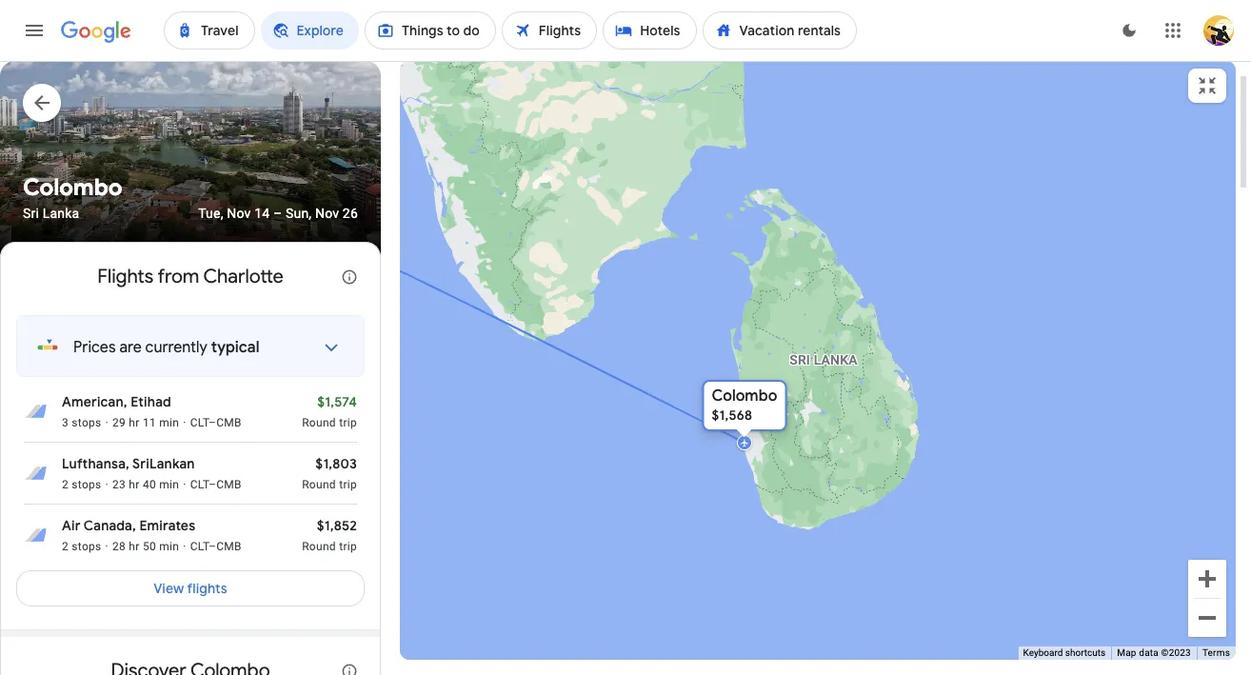 Task type: locate. For each thing, give the bounding box(es) containing it.
$1,574
[[317, 394, 357, 411]]

0 vertical spatial hr
[[129, 417, 140, 430]]

colombo
[[23, 174, 122, 202], [712, 386, 778, 405]]

cmb for air canada, emirates
[[216, 540, 242, 554]]

0 vertical spatial 2
[[62, 478, 69, 492]]

round down $1,803
[[302, 478, 336, 492]]

sri inside map region
[[790, 352, 810, 367]]

min for american, etihad
[[159, 417, 179, 430]]

– right 11
[[209, 417, 216, 430]]

clt – cmb down srilankan
[[190, 478, 242, 492]]

round for $1,574
[[302, 417, 336, 430]]

 image for air
[[105, 539, 109, 555]]

colombo up $1,568
[[712, 386, 778, 405]]

map data ©2023
[[1117, 648, 1191, 658]]

2 vertical spatial hr
[[129, 540, 140, 554]]

1 min from the top
[[159, 417, 179, 430]]

1 vertical spatial sri lanka
[[790, 352, 858, 367]]

1 horizontal spatial sri
[[790, 352, 810, 367]]

0 horizontal spatial lanka
[[43, 206, 79, 221]]

clt for american, etihad
[[190, 417, 209, 430]]

2 vertical spatial clt
[[190, 540, 209, 554]]

1 round from the top
[[302, 417, 336, 430]]

1 vertical spatial cmb
[[216, 478, 242, 492]]

– for lufthansa, srilankan
[[209, 478, 216, 492]]

trip down "$1,803" text field at the left of the page
[[339, 478, 357, 492]]

2 trip from the top
[[339, 478, 357, 492]]

2 stops down lufthansa,
[[62, 478, 101, 492]]

2 for lufthansa,
[[62, 478, 69, 492]]

round inside $1,574 round trip
[[302, 417, 336, 430]]

2 vertical spatial min
[[159, 540, 179, 554]]

trip
[[339, 417, 357, 430], [339, 478, 357, 492], [339, 540, 357, 554]]

2 right lufthansa, srilankan icon
[[62, 478, 69, 492]]

2 vertical spatial clt – cmb
[[190, 540, 242, 554]]

clt for lufthansa, srilankan
[[190, 478, 209, 492]]

0 vertical spatial min
[[159, 417, 179, 430]]

1 horizontal spatial colombo
[[712, 386, 778, 405]]

 image left 23
[[105, 477, 109, 493]]

2 vertical spatial trip
[[339, 540, 357, 554]]

nov left 14
[[227, 206, 251, 221]]

lufthansa,
[[62, 456, 129, 473]]

2 cmb from the top
[[216, 478, 242, 492]]

clt
[[190, 417, 209, 430], [190, 478, 209, 492], [190, 540, 209, 554]]

0 vertical spatial sri
[[23, 206, 39, 221]]

prices are currently typical
[[73, 338, 260, 357]]

0 vertical spatial round
[[302, 417, 336, 430]]

1 vertical spatial min
[[159, 478, 179, 492]]

2 down air
[[62, 540, 69, 554]]

lufthansa, srilankan
[[62, 456, 195, 473]]

1 horizontal spatial lanka
[[814, 352, 858, 367]]

clt – cmb for air canada, emirates
[[190, 540, 242, 554]]

stops down lufthansa,
[[72, 478, 101, 492]]

3 clt – cmb from the top
[[190, 540, 242, 554]]

min
[[159, 417, 179, 430], [159, 478, 179, 492], [159, 540, 179, 554]]

1 vertical spatial 2 stops
[[62, 540, 101, 554]]

1 cmb from the top
[[216, 417, 242, 430]]

0 vertical spatial about these results image
[[327, 255, 372, 300]]

– for american, etihad
[[209, 417, 216, 430]]

1 2 from the top
[[62, 478, 69, 492]]

round down "$1,852"
[[302, 540, 336, 554]]

cmb down typical
[[216, 417, 242, 430]]

round for $1,852
[[302, 540, 336, 554]]

hr left "50"
[[129, 540, 140, 554]]

1 vertical spatial clt – cmb
[[190, 478, 242, 492]]

navigate back image
[[23, 84, 61, 122]]

 image left 29 at the bottom of the page
[[105, 416, 109, 431]]

$1,803 round trip
[[302, 456, 357, 492]]

2 round from the top
[[302, 478, 336, 492]]

min right "50"
[[159, 540, 179, 554]]

0 vertical spatial clt – cmb
[[190, 417, 242, 430]]

3 round from the top
[[302, 540, 336, 554]]

stops right "3"
[[72, 417, 101, 430]]

2  image from the top
[[105, 477, 109, 493]]

1 vertical spatial sri
[[790, 352, 810, 367]]

$1,852 round trip
[[302, 517, 357, 554]]

hr left 11
[[129, 417, 140, 430]]

round inside $1,803 round trip
[[302, 478, 336, 492]]

trip inside $1,574 round trip
[[339, 417, 357, 430]]

round
[[302, 417, 336, 430], [302, 478, 336, 492], [302, 540, 336, 554]]

map
[[1117, 648, 1137, 658]]

trip inside '$1,852 round trip'
[[339, 540, 357, 554]]

trip down 1852 us dollars text field
[[339, 540, 357, 554]]

min right 11
[[159, 417, 179, 430]]

clt down srilankan
[[190, 478, 209, 492]]

colombo down navigate back image
[[23, 174, 122, 202]]

2 stops from the top
[[72, 478, 101, 492]]

1 clt – cmb from the top
[[190, 417, 242, 430]]

sri lanka
[[23, 206, 79, 221], [790, 352, 858, 367]]

3 hr from the top
[[129, 540, 140, 554]]

stops for air
[[72, 540, 101, 554]]

– up flights
[[209, 540, 216, 554]]

0 vertical spatial lanka
[[43, 206, 79, 221]]

0 horizontal spatial nov
[[227, 206, 251, 221]]

about these results image
[[327, 255, 372, 300], [327, 649, 372, 675]]

trip down $1,574 text field
[[339, 417, 357, 430]]

2 vertical spatial stops
[[72, 540, 101, 554]]

1 horizontal spatial nov
[[315, 206, 339, 221]]

1 2 stops from the top
[[62, 478, 101, 492]]

1 vertical spatial 2
[[62, 540, 69, 554]]

stops down air
[[72, 540, 101, 554]]

typical
[[211, 338, 260, 357]]

view flights
[[154, 580, 227, 597]]

1 vertical spatial lanka
[[814, 352, 858, 367]]

$1,574 round trip
[[302, 394, 357, 430]]

–
[[273, 206, 282, 221], [209, 417, 216, 430], [209, 478, 216, 492], [209, 540, 216, 554]]

0 vertical spatial stops
[[72, 417, 101, 430]]

min right 40
[[159, 478, 179, 492]]

cmb up flights
[[216, 540, 242, 554]]

trip inside $1,803 round trip
[[339, 478, 357, 492]]

2 clt from the top
[[190, 478, 209, 492]]

1 vertical spatial  image
[[105, 477, 109, 493]]

1 horizontal spatial sri lanka
[[790, 352, 858, 367]]

2 clt – cmb from the top
[[190, 478, 242, 492]]

2 stops for lufthansa,
[[62, 478, 101, 492]]

1 vertical spatial hr
[[129, 478, 140, 492]]

2 2 from the top
[[62, 540, 69, 554]]

1 clt from the top
[[190, 417, 209, 430]]

clt right 11
[[190, 417, 209, 430]]

0 vertical spatial 2 stops
[[62, 478, 101, 492]]

3 stops
[[62, 417, 101, 430]]

3  image from the top
[[105, 539, 109, 555]]

$1,568
[[712, 406, 752, 423]]

round inside '$1,852 round trip'
[[302, 540, 336, 554]]

2 vertical spatial round
[[302, 540, 336, 554]]

2 stops
[[62, 478, 101, 492], [62, 540, 101, 554]]

clt – cmb
[[190, 417, 242, 430], [190, 478, 242, 492], [190, 540, 242, 554]]

0 vertical spatial trip
[[339, 417, 357, 430]]

2 2 stops from the top
[[62, 540, 101, 554]]

prices
[[73, 338, 116, 357]]

1852 US dollars text field
[[317, 517, 357, 535]]

1  image from the top
[[105, 416, 109, 431]]

3 cmb from the top
[[216, 540, 242, 554]]

nov
[[227, 206, 251, 221], [315, 206, 339, 221]]

0 vertical spatial clt
[[190, 417, 209, 430]]

2 min from the top
[[159, 478, 179, 492]]

cmb right 40
[[216, 478, 242, 492]]

1 vertical spatial clt
[[190, 478, 209, 492]]

cmb for american, etihad
[[216, 417, 242, 430]]

1 hr from the top
[[129, 417, 140, 430]]

keyboard shortcuts button
[[1023, 647, 1106, 660]]

3 min from the top
[[159, 540, 179, 554]]

stops
[[72, 417, 101, 430], [72, 478, 101, 492], [72, 540, 101, 554]]

0 horizontal spatial sri lanka
[[23, 206, 79, 221]]

0 vertical spatial cmb
[[216, 417, 242, 430]]

1 vertical spatial trip
[[339, 478, 357, 492]]

loading results progress bar
[[0, 61, 1251, 65]]

nov left 26
[[315, 206, 339, 221]]

round down $1,574 text field
[[302, 417, 336, 430]]

lanka
[[43, 206, 79, 221], [814, 352, 858, 367]]

2 vertical spatial cmb
[[216, 540, 242, 554]]

hr
[[129, 417, 140, 430], [129, 478, 140, 492], [129, 540, 140, 554]]

1 vertical spatial colombo
[[712, 386, 778, 405]]

1 vertical spatial stops
[[72, 478, 101, 492]]

1 stops from the top
[[72, 417, 101, 430]]

data
[[1139, 648, 1159, 658]]

1 vertical spatial about these results image
[[327, 649, 372, 675]]

0 vertical spatial colombo
[[23, 174, 122, 202]]

2 hr from the top
[[129, 478, 140, 492]]

more details image
[[309, 325, 354, 371]]

clt for air canada, emirates
[[190, 540, 209, 554]]

colombo inside map region
[[712, 386, 778, 405]]

1 nov from the left
[[227, 206, 251, 221]]

0 vertical spatial  image
[[105, 416, 109, 431]]

change appearance image
[[1107, 8, 1152, 53]]

cmb
[[216, 417, 242, 430], [216, 478, 242, 492], [216, 540, 242, 554]]

clt – cmb up flights
[[190, 540, 242, 554]]

3 trip from the top
[[339, 540, 357, 554]]

 image
[[105, 416, 109, 431], [105, 477, 109, 493], [105, 539, 109, 555]]

23
[[112, 478, 126, 492]]

1 trip from the top
[[339, 417, 357, 430]]

0 horizontal spatial colombo
[[23, 174, 122, 202]]

3 stops from the top
[[72, 540, 101, 554]]

sri
[[23, 206, 39, 221], [790, 352, 810, 367]]

3 clt from the top
[[190, 540, 209, 554]]

 image left 28
[[105, 539, 109, 555]]

clt down emirates
[[190, 540, 209, 554]]

2 vertical spatial  image
[[105, 539, 109, 555]]

2 stops down air
[[62, 540, 101, 554]]

map region
[[161, 0, 1251, 675]]

hr left 40
[[129, 478, 140, 492]]

– right 40
[[209, 478, 216, 492]]

charlotte
[[203, 265, 283, 289]]

1 vertical spatial round
[[302, 478, 336, 492]]

clt – cmb up srilankan
[[190, 417, 242, 430]]

26
[[343, 206, 358, 221]]

2
[[62, 478, 69, 492], [62, 540, 69, 554]]



Task type: vqa. For each thing, say whether or not it's contained in the screenshot.
CLT – CMB for Air Canada, Emirates
yes



Task type: describe. For each thing, give the bounding box(es) containing it.
0 vertical spatial sri lanka
[[23, 206, 79, 221]]

round for $1,803
[[302, 478, 336, 492]]

trip for $1,852
[[339, 540, 357, 554]]

50
[[143, 540, 156, 554]]

flights
[[187, 580, 227, 597]]

view smaller map image
[[1196, 74, 1219, 97]]

28 hr 50 min
[[112, 540, 179, 554]]

canada,
[[84, 517, 136, 535]]

2 about these results image from the top
[[327, 649, 372, 675]]

29
[[112, 417, 126, 430]]

stops for lufthansa,
[[72, 478, 101, 492]]

air canada, emirates
[[62, 517, 196, 535]]

40
[[143, 478, 156, 492]]

28
[[112, 540, 126, 554]]

2 nov from the left
[[315, 206, 339, 221]]

keyboard
[[1023, 648, 1063, 658]]

air
[[62, 517, 81, 535]]

– right 14
[[273, 206, 282, 221]]

etihad
[[131, 394, 171, 411]]

emirates
[[139, 517, 196, 535]]

3
[[62, 417, 69, 430]]

lufthansa, srilankan image
[[24, 462, 47, 485]]

clt – cmb for lufthansa, srilankan
[[190, 478, 242, 492]]

sun,
[[286, 206, 312, 221]]

lanka inside map region
[[814, 352, 858, 367]]

min for air canada, emirates
[[159, 540, 179, 554]]

air canada, emirates image
[[24, 524, 47, 547]]

terms
[[1203, 648, 1230, 658]]

from
[[158, 265, 199, 289]]

stops for american,
[[72, 417, 101, 430]]

sri lanka inside map region
[[790, 352, 858, 367]]

1574 US dollars text field
[[317, 394, 357, 411]]

flights
[[97, 265, 154, 289]]

1 about these results image from the top
[[327, 255, 372, 300]]

colombo for colombo $1,568
[[712, 386, 778, 405]]

min for lufthansa, srilankan
[[159, 478, 179, 492]]

srilankan
[[132, 456, 195, 473]]

colombo $1,568
[[712, 386, 778, 423]]

american,
[[62, 394, 127, 411]]

main menu image
[[23, 19, 46, 42]]

keyboard shortcuts
[[1023, 648, 1106, 658]]

clt – cmb for american, etihad
[[190, 417, 242, 430]]

1568 US dollars text field
[[712, 406, 752, 423]]

tue, nov 14 – sun, nov 26
[[198, 206, 358, 221]]

view
[[154, 580, 184, 597]]

29 hr 11 min
[[112, 417, 179, 430]]

2 stops for air
[[62, 540, 101, 554]]

– for air canada, emirates
[[209, 540, 216, 554]]

terms link
[[1203, 648, 1230, 658]]

cmb for lufthansa, srilankan
[[216, 478, 242, 492]]

14
[[254, 206, 270, 221]]

american, etihad image
[[24, 400, 47, 423]]

american, etihad
[[62, 394, 171, 411]]

shortcuts
[[1065, 648, 1106, 658]]

are
[[119, 338, 142, 357]]

trip for $1,574
[[339, 417, 357, 430]]

hr for etihad
[[129, 417, 140, 430]]

2 for air
[[62, 540, 69, 554]]

23 hr 40 min
[[112, 478, 179, 492]]

flights from charlotte
[[97, 265, 283, 289]]

$1,852
[[317, 517, 357, 535]]

tue,
[[198, 206, 223, 221]]

trip for $1,803
[[339, 478, 357, 492]]

©2023
[[1161, 648, 1191, 658]]

11
[[143, 417, 156, 430]]

 image for american,
[[105, 416, 109, 431]]

hr for canada,
[[129, 540, 140, 554]]

1803 US dollars text field
[[316, 456, 357, 473]]

hr for srilankan
[[129, 478, 140, 492]]

$1,803
[[316, 456, 357, 473]]

0 horizontal spatial sri
[[23, 206, 39, 221]]

 image for lufthansa,
[[105, 477, 109, 493]]

colombo for colombo
[[23, 174, 122, 202]]

currently
[[145, 338, 208, 357]]



